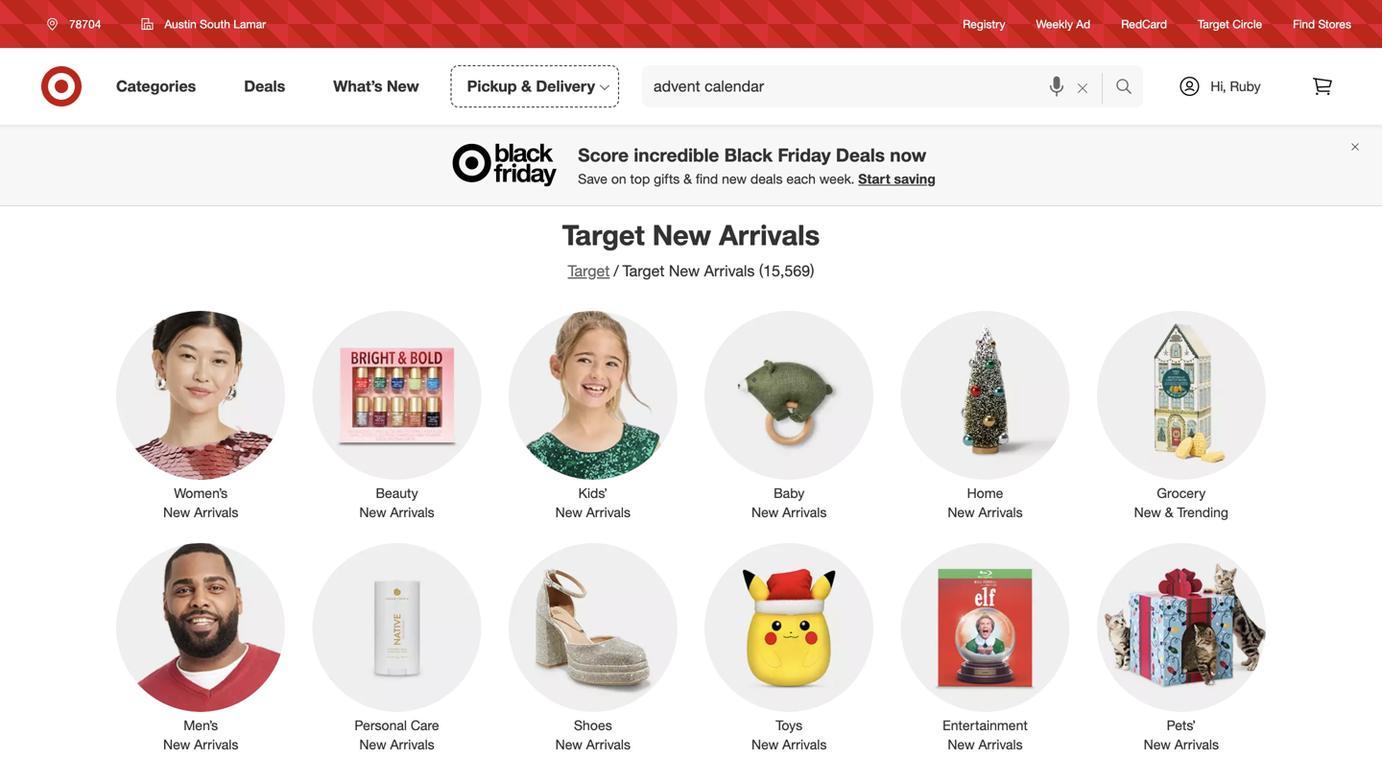 Task type: describe. For each thing, give the bounding box(es) containing it.
now
[[890, 144, 927, 166]]

delivery
[[536, 77, 595, 96]]

pets'
[[1167, 717, 1197, 734]]

what's new
[[333, 77, 419, 96]]

austin south lamar
[[165, 17, 266, 31]]

arrivals for toys
[[783, 737, 827, 753]]

trending
[[1178, 504, 1229, 521]]

arrivals inside personal care new arrivals
[[390, 737, 435, 753]]

arrivals for kids'
[[587, 504, 631, 521]]

kids' new arrivals
[[556, 485, 631, 521]]

target circle link
[[1199, 16, 1263, 32]]

categories link
[[100, 65, 220, 108]]

arrivals for shoes
[[587, 737, 631, 753]]

black
[[725, 144, 773, 166]]

new right /
[[669, 262, 700, 280]]

care
[[411, 717, 439, 734]]

toys
[[776, 717, 803, 734]]

target left 'circle'
[[1199, 17, 1230, 31]]

score incredible black friday deals now save on top gifts & find new deals each week. start saving
[[578, 144, 936, 187]]

circle
[[1233, 17, 1263, 31]]

new for home
[[948, 504, 975, 521]]

new for pets'
[[1144, 737, 1172, 753]]

arrivals for women's
[[194, 504, 238, 521]]

new for men's
[[163, 737, 190, 753]]

toys new arrivals
[[752, 717, 827, 753]]

women's
[[174, 485, 228, 502]]

arrivals for pets'
[[1175, 737, 1220, 753]]

arrivals for baby
[[783, 504, 827, 521]]

saving
[[895, 171, 936, 187]]

search
[[1107, 79, 1153, 98]]

find
[[1294, 17, 1316, 31]]

weekly ad link
[[1037, 16, 1091, 32]]

/
[[614, 262, 619, 280]]

pickup & delivery link
[[451, 65, 619, 108]]

men's new arrivals
[[163, 717, 238, 753]]

registry link
[[963, 16, 1006, 32]]

deals link
[[228, 65, 309, 108]]

& inside score incredible black friday deals now save on top gifts & find new deals each week. start saving
[[684, 171, 692, 187]]

deals
[[751, 171, 783, 187]]

0 horizontal spatial &
[[521, 77, 532, 96]]

shoes
[[574, 717, 612, 734]]

weekly
[[1037, 17, 1074, 31]]

arrivals for beauty
[[390, 504, 435, 521]]

home
[[968, 485, 1004, 502]]

score
[[578, 144, 629, 166]]

find stores link
[[1294, 16, 1352, 32]]

ad
[[1077, 17, 1091, 31]]

women's new arrivals
[[163, 485, 238, 521]]

new for toys
[[752, 737, 779, 753]]

save
[[578, 171, 608, 187]]

registry
[[963, 17, 1006, 31]]

new for target
[[653, 218, 712, 252]]

What can we help you find? suggestions appear below search field
[[642, 65, 1121, 108]]

arrivals for entertainment
[[979, 737, 1023, 753]]

hi,
[[1211, 78, 1227, 95]]

arrivals for target
[[719, 218, 820, 252]]

each
[[787, 171, 816, 187]]

on
[[612, 171, 627, 187]]

arrivals left (15,569)
[[704, 262, 755, 280]]



Task type: locate. For each thing, give the bounding box(es) containing it.
grocery new & trending
[[1135, 485, 1229, 521]]

new down women's
[[163, 504, 190, 521]]

new inside men's new arrivals
[[163, 737, 190, 753]]

& left the find
[[684, 171, 692, 187]]

start
[[859, 171, 891, 187]]

new for grocery
[[1135, 504, 1162, 521]]

deals down lamar
[[244, 77, 285, 96]]

arrivals inside beauty new arrivals
[[390, 504, 435, 521]]

new inside grocery new & trending
[[1135, 504, 1162, 521]]

personal care new arrivals
[[355, 717, 439, 753]]

new down home
[[948, 504, 975, 521]]

0 vertical spatial deals
[[244, 77, 285, 96]]

0 vertical spatial &
[[521, 77, 532, 96]]

redcard link
[[1122, 16, 1168, 32]]

austin south lamar button
[[129, 7, 279, 41]]

new inside personal care new arrivals
[[359, 737, 387, 753]]

& down grocery
[[1166, 504, 1174, 521]]

& right the pickup
[[521, 77, 532, 96]]

entertainment
[[943, 717, 1028, 734]]

new down grocery
[[1135, 504, 1162, 521]]

arrivals down kids'
[[587, 504, 631, 521]]

new inside kids' new arrivals
[[556, 504, 583, 521]]

new down pets'
[[1144, 737, 1172, 753]]

deals
[[244, 77, 285, 96], [836, 144, 885, 166]]

new right the "what's"
[[387, 77, 419, 96]]

arrivals inside "women's new arrivals"
[[194, 504, 238, 521]]

men's
[[184, 717, 218, 734]]

new
[[722, 171, 747, 187]]

new down beauty
[[359, 504, 387, 521]]

shoes new arrivals
[[556, 717, 631, 753]]

arrivals down toys
[[783, 737, 827, 753]]

target
[[1199, 17, 1230, 31], [563, 218, 645, 252], [568, 262, 610, 280], [623, 262, 665, 280]]

arrivals up (15,569)
[[719, 218, 820, 252]]

1 vertical spatial &
[[684, 171, 692, 187]]

target left /
[[568, 262, 610, 280]]

search button
[[1107, 65, 1153, 111]]

new down toys
[[752, 737, 779, 753]]

arrivals inside pets' new arrivals
[[1175, 737, 1220, 753]]

austin
[[165, 17, 197, 31]]

home new arrivals
[[948, 485, 1023, 521]]

new for kids'
[[556, 504, 583, 521]]

78704 button
[[35, 7, 121, 41]]

week.
[[820, 171, 855, 187]]

arrivals inside shoes new arrivals
[[587, 737, 631, 753]]

arrivals down men's
[[194, 737, 238, 753]]

pickup & delivery
[[467, 77, 595, 96]]

arrivals down women's
[[194, 504, 238, 521]]

arrivals down care
[[390, 737, 435, 753]]

entertainment new arrivals
[[943, 717, 1028, 753]]

what's new link
[[317, 65, 443, 108]]

new inside shoes new arrivals
[[556, 737, 583, 753]]

personal
[[355, 717, 407, 734]]

arrivals down home
[[979, 504, 1023, 521]]

stores
[[1319, 17, 1352, 31]]

arrivals inside home new arrivals
[[979, 504, 1023, 521]]

arrivals down beauty
[[390, 504, 435, 521]]

categories
[[116, 77, 196, 96]]

new down shoes at the left bottom of page
[[556, 737, 583, 753]]

arrivals inside men's new arrivals
[[194, 737, 238, 753]]

78704
[[69, 17, 101, 31]]

south
[[200, 17, 230, 31]]

find stores
[[1294, 17, 1352, 31]]

incredible
[[634, 144, 720, 166]]

arrivals down baby
[[783, 504, 827, 521]]

kids'
[[579, 485, 608, 502]]

0 horizontal spatial deals
[[244, 77, 285, 96]]

target right /
[[623, 262, 665, 280]]

new inside baby new arrivals
[[752, 504, 779, 521]]

friday
[[778, 144, 831, 166]]

new down men's
[[163, 737, 190, 753]]

target circle
[[1199, 17, 1263, 31]]

arrivals for home
[[979, 504, 1023, 521]]

new inside "women's new arrivals"
[[163, 504, 190, 521]]

new
[[387, 77, 419, 96], [653, 218, 712, 252], [669, 262, 700, 280], [163, 504, 190, 521], [359, 504, 387, 521], [556, 504, 583, 521], [752, 504, 779, 521], [948, 504, 975, 521], [1135, 504, 1162, 521], [163, 737, 190, 753], [359, 737, 387, 753], [556, 737, 583, 753], [752, 737, 779, 753], [948, 737, 975, 753], [1144, 737, 1172, 753]]

arrivals down pets'
[[1175, 737, 1220, 753]]

target new arrivals target / target new arrivals (15,569)
[[563, 218, 820, 280]]

new inside pets' new arrivals
[[1144, 737, 1172, 753]]

new for women's
[[163, 504, 190, 521]]

deals inside "link"
[[244, 77, 285, 96]]

top
[[631, 171, 650, 187]]

baby
[[774, 485, 805, 502]]

new inside beauty new arrivals
[[359, 504, 387, 521]]

new down kids'
[[556, 504, 583, 521]]

deals up start
[[836, 144, 885, 166]]

new for what's
[[387, 77, 419, 96]]

arrivals inside toys new arrivals
[[783, 737, 827, 753]]

arrivals inside baby new arrivals
[[783, 504, 827, 521]]

pickup
[[467, 77, 517, 96]]

1 horizontal spatial deals
[[836, 144, 885, 166]]

target link
[[568, 262, 610, 280]]

new for shoes
[[556, 737, 583, 753]]

ruby
[[1231, 78, 1262, 95]]

arrivals inside kids' new arrivals
[[587, 504, 631, 521]]

baby new arrivals
[[752, 485, 827, 521]]

pets' new arrivals
[[1144, 717, 1220, 753]]

new for baby
[[752, 504, 779, 521]]

weekly ad
[[1037, 17, 1091, 31]]

hi, ruby
[[1211, 78, 1262, 95]]

(15,569)
[[759, 262, 815, 280]]

grocery
[[1158, 485, 1206, 502]]

target up /
[[563, 218, 645, 252]]

new inside home new arrivals
[[948, 504, 975, 521]]

new inside toys new arrivals
[[752, 737, 779, 753]]

deals inside score incredible black friday deals now save on top gifts & find new deals each week. start saving
[[836, 144, 885, 166]]

new down gifts
[[653, 218, 712, 252]]

1 horizontal spatial &
[[684, 171, 692, 187]]

new down personal
[[359, 737, 387, 753]]

find
[[696, 171, 719, 187]]

arrivals down entertainment
[[979, 737, 1023, 753]]

new for entertainment
[[948, 737, 975, 753]]

arrivals
[[719, 218, 820, 252], [704, 262, 755, 280], [194, 504, 238, 521], [390, 504, 435, 521], [587, 504, 631, 521], [783, 504, 827, 521], [979, 504, 1023, 521], [194, 737, 238, 753], [390, 737, 435, 753], [587, 737, 631, 753], [783, 737, 827, 753], [979, 737, 1023, 753], [1175, 737, 1220, 753]]

1 vertical spatial deals
[[836, 144, 885, 166]]

arrivals for men's
[[194, 737, 238, 753]]

& inside grocery new & trending
[[1166, 504, 1174, 521]]

arrivals inside entertainment new arrivals
[[979, 737, 1023, 753]]

&
[[521, 77, 532, 96], [684, 171, 692, 187], [1166, 504, 1174, 521]]

2 horizontal spatial &
[[1166, 504, 1174, 521]]

new inside entertainment new arrivals
[[948, 737, 975, 753]]

lamar
[[234, 17, 266, 31]]

gifts
[[654, 171, 680, 187]]

arrivals down shoes at the left bottom of page
[[587, 737, 631, 753]]

new down entertainment
[[948, 737, 975, 753]]

2 vertical spatial &
[[1166, 504, 1174, 521]]

beauty
[[376, 485, 418, 502]]

new down baby
[[752, 504, 779, 521]]

what's
[[333, 77, 383, 96]]

redcard
[[1122, 17, 1168, 31]]

beauty new arrivals
[[359, 485, 435, 521]]

new for beauty
[[359, 504, 387, 521]]



Task type: vqa. For each thing, say whether or not it's contained in the screenshot.
RUBY
yes



